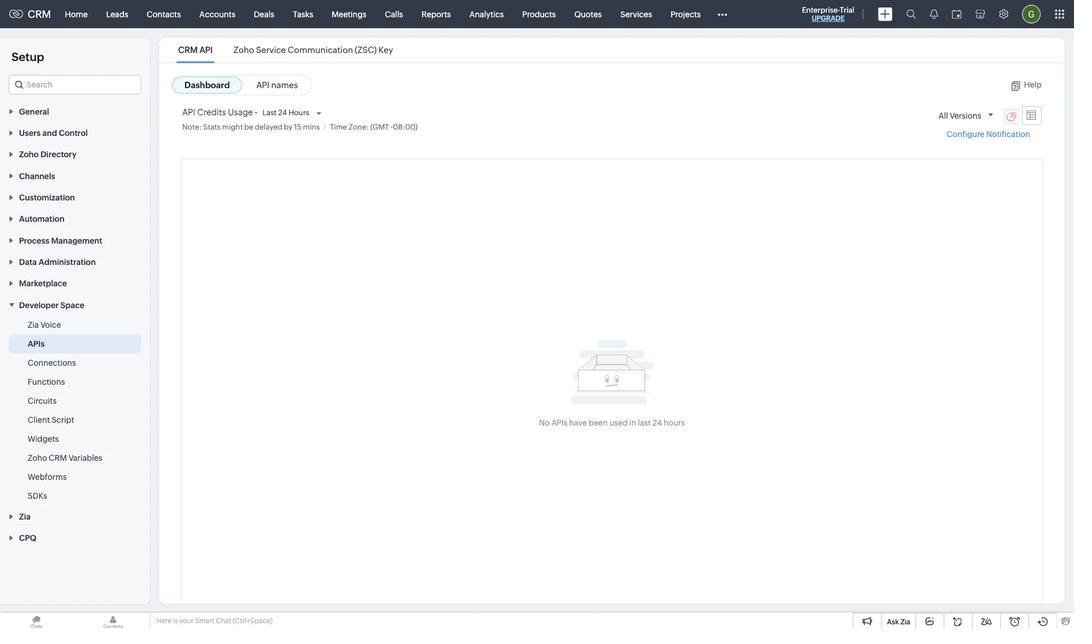 Task type: vqa. For each thing, say whether or not it's contained in the screenshot.
Tollner
no



Task type: locate. For each thing, give the bounding box(es) containing it.
last
[[263, 108, 277, 117]]

zoho inside dropdown button
[[19, 150, 39, 159]]

quotes link
[[565, 0, 611, 28]]

apis right no
[[552, 419, 568, 428]]

2 vertical spatial api
[[182, 107, 195, 117]]

your
[[179, 618, 194, 626]]

is
[[173, 618, 178, 626]]

0 horizontal spatial -
[[255, 107, 257, 117]]

be
[[244, 122, 253, 131]]

1 horizontal spatial apis
[[552, 419, 568, 428]]

note:
[[182, 122, 202, 131]]

- for (gmt
[[391, 122, 393, 131]]

create menu element
[[872, 0, 900, 28]]

products link
[[513, 0, 565, 28]]

(zsc)
[[355, 45, 377, 55]]

process management
[[19, 236, 102, 245]]

crm
[[28, 8, 51, 20], [178, 45, 198, 55], [49, 454, 67, 463]]

0 vertical spatial apis
[[28, 339, 45, 349]]

been
[[589, 419, 608, 428]]

no
[[539, 419, 550, 428]]

api credits usage - last 24 hours
[[182, 107, 310, 117]]

automation button
[[0, 208, 150, 230]]

hours
[[664, 419, 685, 428]]

webforms link
[[28, 471, 67, 483]]

meetings link
[[323, 0, 376, 28]]

customization button
[[0, 187, 150, 208]]

marketplace button
[[0, 273, 150, 294]]

configure
[[947, 129, 985, 139]]

1 horizontal spatial 24
[[653, 419, 662, 428]]

0 horizontal spatial 24
[[278, 108, 287, 117]]

0 vertical spatial crm
[[28, 8, 51, 20]]

crm left home link
[[28, 8, 51, 20]]

1 horizontal spatial api
[[200, 45, 213, 55]]

1 vertical spatial zia
[[19, 513, 31, 522]]

list
[[168, 37, 404, 63]]

api up dashboard
[[200, 45, 213, 55]]

chats image
[[0, 614, 73, 630]]

24 right the last
[[278, 108, 287, 117]]

services link
[[611, 0, 662, 28]]

circuits
[[28, 397, 57, 406]]

developer space region
[[0, 316, 150, 506]]

None field
[[9, 75, 141, 95]]

zia inside the developer space region
[[28, 320, 39, 330]]

1 vertical spatial api
[[256, 80, 270, 90]]

zia button
[[0, 506, 150, 528]]

1 vertical spatial -
[[391, 122, 393, 131]]

webforms
[[28, 473, 67, 482]]

0 vertical spatial zia
[[28, 320, 39, 330]]

2 vertical spatial crm
[[49, 454, 67, 463]]

apis down 'zia voice' at the bottom left
[[28, 339, 45, 349]]

0 vertical spatial zoho
[[234, 45, 254, 55]]

time
[[330, 122, 347, 131]]

by
[[284, 122, 293, 131]]

might
[[222, 122, 243, 131]]

zia right ask
[[901, 619, 911, 626]]

here is your smart chat (ctrl+space)
[[156, 618, 273, 626]]

1 vertical spatial crm
[[178, 45, 198, 55]]

0 vertical spatial api
[[200, 45, 213, 55]]

api left names
[[256, 80, 270, 90]]

2 vertical spatial zoho
[[28, 454, 47, 463]]

create menu image
[[879, 7, 893, 21]]

zia for zia voice
[[28, 320, 39, 330]]

1 vertical spatial zoho
[[19, 150, 39, 159]]

api inside list
[[200, 45, 213, 55]]

circuits link
[[28, 395, 57, 407]]

zoho down the widgets
[[28, 454, 47, 463]]

time zone: (gmt -08:00)
[[330, 122, 418, 131]]

search image
[[907, 9, 917, 19]]

deals link
[[245, 0, 284, 28]]

users
[[19, 128, 41, 138]]

zoho
[[234, 45, 254, 55], [19, 150, 39, 159], [28, 454, 47, 463]]

24
[[278, 108, 287, 117], [653, 419, 662, 428]]

crm link
[[9, 8, 51, 20]]

2 horizontal spatial api
[[256, 80, 270, 90]]

zoho down users
[[19, 150, 39, 159]]

directory
[[40, 150, 76, 159]]

users and control
[[19, 128, 88, 138]]

administration
[[39, 258, 96, 267]]

zia up cpq
[[19, 513, 31, 522]]

1 vertical spatial 24
[[653, 419, 662, 428]]

developer space button
[[0, 294, 150, 316]]

zoho service communication (zsc) key
[[234, 45, 393, 55]]

functions
[[28, 377, 65, 387]]

0 vertical spatial -
[[255, 107, 257, 117]]

service
[[256, 45, 286, 55]]

0 vertical spatial 24
[[278, 108, 287, 117]]

zone:
[[349, 122, 369, 131]]

-
[[255, 107, 257, 117], [391, 122, 393, 131]]

1 vertical spatial apis
[[552, 419, 568, 428]]

zoho left service
[[234, 45, 254, 55]]

zia
[[28, 320, 39, 330], [19, 513, 31, 522], [901, 619, 911, 626]]

zoho inside the developer space region
[[28, 454, 47, 463]]

Other Modules field
[[711, 5, 735, 23]]

client
[[28, 416, 50, 425]]

accounts link
[[190, 0, 245, 28]]

1 horizontal spatial -
[[391, 122, 393, 131]]

crm api
[[178, 45, 213, 55]]

signals image
[[930, 9, 939, 19]]

ask
[[887, 619, 899, 626]]

0 horizontal spatial apis
[[28, 339, 45, 349]]

tasks
[[293, 10, 313, 19]]

crm up dashboard link
[[178, 45, 198, 55]]

zoho directory button
[[0, 143, 150, 165]]

hours
[[289, 108, 310, 117]]

zia inside 'zia' dropdown button
[[19, 513, 31, 522]]

crm up webforms 'link'
[[49, 454, 67, 463]]

apis inside the developer space region
[[28, 339, 45, 349]]

search element
[[900, 0, 924, 28]]

zia left "voice"
[[28, 320, 39, 330]]

ask zia
[[887, 619, 911, 626]]

- right (gmt
[[391, 122, 393, 131]]

calendar image
[[952, 10, 962, 19]]

24 right last
[[653, 419, 662, 428]]

signals element
[[924, 0, 945, 28]]

notification
[[987, 129, 1031, 139]]

deals
[[254, 10, 275, 19]]

0 horizontal spatial api
[[182, 107, 195, 117]]

contacts link
[[138, 0, 190, 28]]

- left the last
[[255, 107, 257, 117]]

data administration button
[[0, 251, 150, 273]]

apis
[[28, 339, 45, 349], [552, 419, 568, 428]]

zoho inside list
[[234, 45, 254, 55]]

api
[[200, 45, 213, 55], [256, 80, 270, 90], [182, 107, 195, 117]]

stats
[[203, 122, 221, 131]]

crm inside list
[[178, 45, 198, 55]]

accounts
[[199, 10, 236, 19]]

api up note:
[[182, 107, 195, 117]]

names
[[271, 80, 298, 90]]



Task type: describe. For each thing, give the bounding box(es) containing it.
users and control button
[[0, 122, 150, 143]]

key
[[379, 45, 393, 55]]

credits
[[197, 107, 226, 117]]

usage
[[228, 107, 253, 117]]

crm inside the developer space region
[[49, 454, 67, 463]]

note: stats might be delayed by 15 mins
[[182, 122, 320, 131]]

- for usage
[[255, 107, 257, 117]]

upgrade
[[812, 14, 845, 22]]

channels button
[[0, 165, 150, 187]]

widgets link
[[28, 433, 59, 445]]

home link
[[56, 0, 97, 28]]

contacts
[[147, 10, 181, 19]]

calls
[[385, 10, 403, 19]]

communication
[[288, 45, 353, 55]]

meetings
[[332, 10, 367, 19]]

trial
[[840, 5, 855, 14]]

zia voice
[[28, 320, 61, 330]]

zoho crm variables link
[[28, 452, 102, 464]]

space
[[60, 301, 84, 310]]

tasks link
[[284, 0, 323, 28]]

cpq button
[[0, 528, 150, 549]]

general button
[[0, 100, 150, 122]]

analytics link
[[460, 0, 513, 28]]

api names
[[256, 80, 298, 90]]

zoho crm variables
[[28, 454, 102, 463]]

in
[[630, 419, 637, 428]]

data administration
[[19, 258, 96, 267]]

here
[[156, 618, 172, 626]]

leads
[[106, 10, 128, 19]]

08:00)
[[393, 122, 418, 131]]

automation
[[19, 215, 64, 224]]

zoho for zoho directory
[[19, 150, 39, 159]]

process management button
[[0, 230, 150, 251]]

have
[[569, 419, 587, 428]]

api for api names
[[256, 80, 270, 90]]

products
[[522, 10, 556, 19]]

zia for zia
[[19, 513, 31, 522]]

variables
[[69, 454, 102, 463]]

last
[[638, 419, 651, 428]]

24 inside api credits usage - last 24 hours
[[278, 108, 287, 117]]

Search text field
[[9, 76, 141, 94]]

channels
[[19, 172, 55, 181]]

crm for crm
[[28, 8, 51, 20]]

developer space
[[19, 301, 84, 310]]

contacts image
[[77, 614, 149, 630]]

apis link
[[28, 338, 45, 350]]

(gmt
[[370, 122, 389, 131]]

profile element
[[1016, 0, 1048, 28]]

2 vertical spatial zia
[[901, 619, 911, 626]]

connections link
[[28, 357, 76, 369]]

projects link
[[662, 0, 711, 28]]

api for api credits usage - last 24 hours
[[182, 107, 195, 117]]

zoho for zoho service communication (zsc) key
[[234, 45, 254, 55]]

zoho service communication (zsc) key link
[[232, 45, 395, 55]]

client script link
[[28, 414, 74, 426]]

script
[[52, 416, 74, 425]]

(ctrl+space)
[[233, 618, 273, 626]]

15
[[294, 122, 302, 131]]

projects
[[671, 10, 701, 19]]

marketplace
[[19, 279, 67, 288]]

sdks
[[28, 492, 47, 501]]

control
[[59, 128, 88, 138]]

smart
[[195, 618, 215, 626]]

leads link
[[97, 0, 138, 28]]

zoho directory
[[19, 150, 76, 159]]

setup
[[12, 50, 44, 63]]

home
[[65, 10, 88, 19]]

voice
[[40, 320, 61, 330]]

api names link
[[244, 76, 310, 93]]

and
[[42, 128, 57, 138]]

reports link
[[413, 0, 460, 28]]

calls link
[[376, 0, 413, 28]]

profile image
[[1023, 5, 1041, 23]]

help
[[1025, 80, 1042, 89]]

client script
[[28, 416, 74, 425]]

all
[[939, 111, 949, 120]]

customization
[[19, 193, 75, 202]]

zoho for zoho crm variables
[[28, 454, 47, 463]]

versions
[[950, 111, 982, 120]]

configure notification
[[947, 129, 1031, 139]]

crm for crm api
[[178, 45, 198, 55]]

analytics
[[470, 10, 504, 19]]

mins
[[303, 122, 320, 131]]

no apis have been used in last 24 hours
[[539, 419, 685, 428]]

All Versions field
[[935, 106, 1000, 125]]

enterprise-trial upgrade
[[802, 5, 855, 22]]

process
[[19, 236, 49, 245]]

chat
[[216, 618, 231, 626]]

quotes
[[575, 10, 602, 19]]

list containing crm api
[[168, 37, 404, 63]]



